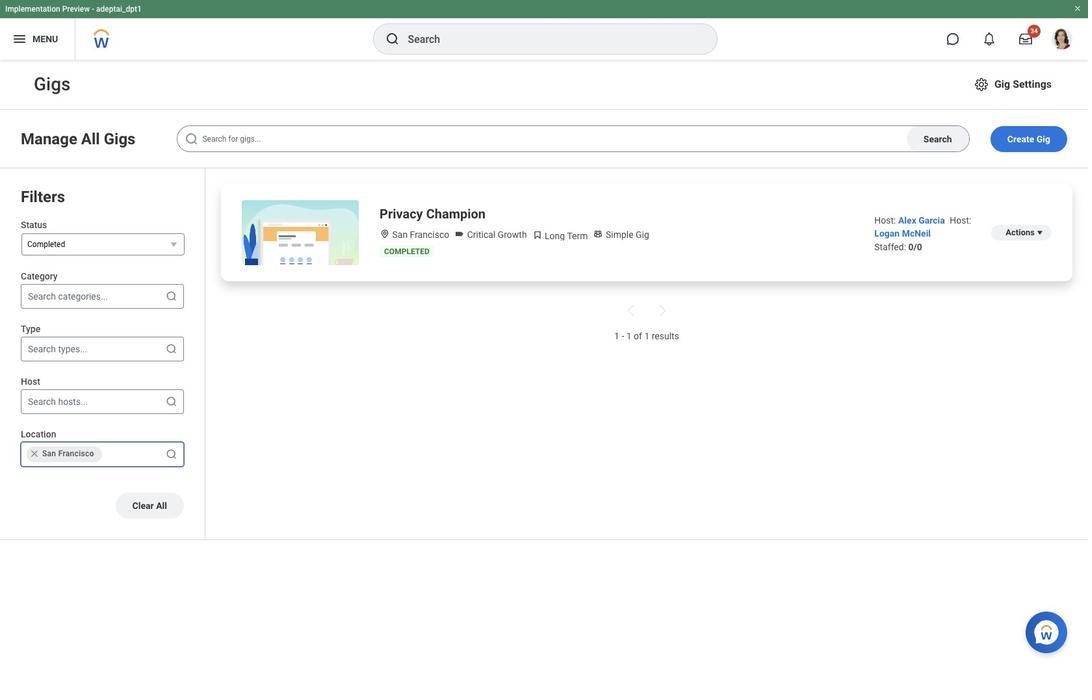 Task type: locate. For each thing, give the bounding box(es) containing it.
search inside button
[[924, 134, 953, 144]]

location image
[[380, 229, 390, 239]]

1 vertical spatial -
[[622, 331, 625, 341]]

host: up logan at right
[[875, 215, 897, 226]]

francisco down privacy champion link
[[410, 230, 450, 240]]

francisco left location text box
[[58, 449, 94, 459]]

0 horizontal spatial francisco
[[58, 449, 94, 459]]

0 horizontal spatial completed
[[27, 240, 65, 249]]

create gig
[[1008, 134, 1051, 144]]

gig right simple
[[636, 230, 650, 240]]

1 vertical spatial search image
[[165, 343, 178, 356]]

0 vertical spatial search image
[[184, 131, 200, 147]]

0 horizontal spatial -
[[92, 5, 94, 14]]

1 host: from the left
[[875, 215, 897, 226]]

simple
[[606, 230, 634, 240]]

status
[[21, 220, 47, 230]]

search
[[924, 134, 953, 144], [28, 291, 56, 302], [28, 344, 56, 355], [28, 397, 56, 407]]

1 horizontal spatial san
[[392, 230, 408, 240]]

Search text field
[[177, 126, 970, 152]]

-
[[92, 5, 94, 14], [622, 331, 625, 341]]

0 horizontal spatial san
[[42, 449, 56, 459]]

create gig button
[[991, 126, 1068, 152]]

actions button
[[992, 225, 1052, 241]]

simple gig
[[604, 230, 650, 240]]

completed
[[27, 240, 65, 249], [384, 247, 430, 256]]

mcneil
[[902, 228, 931, 239]]

san right x "icon" on the bottom of the page
[[42, 449, 56, 459]]

- left of
[[622, 331, 625, 341]]

0 vertical spatial gig
[[995, 78, 1011, 90]]

san francisco
[[390, 230, 450, 240], [42, 449, 94, 459]]

all
[[81, 130, 100, 148], [156, 501, 167, 511]]

2 horizontal spatial 1
[[645, 331, 650, 341]]

caret down image
[[1035, 228, 1046, 238]]

completed down location icon
[[384, 247, 430, 256]]

garcia
[[919, 215, 946, 226]]

results
[[652, 331, 680, 341]]

1 vertical spatial gig
[[1037, 134, 1051, 144]]

1 vertical spatial san francisco
[[42, 449, 94, 459]]

all for manage
[[81, 130, 100, 148]]

search for search
[[924, 134, 953, 144]]

0 vertical spatial san
[[392, 230, 408, 240]]

create
[[1008, 134, 1035, 144]]

1 horizontal spatial -
[[622, 331, 625, 341]]

x image
[[29, 449, 40, 459]]

0 vertical spatial all
[[81, 130, 100, 148]]

clear all
[[132, 501, 167, 511]]

3 1 from the left
[[645, 331, 650, 341]]

completed down status
[[27, 240, 65, 249]]

logan
[[875, 228, 900, 239]]

search image
[[184, 131, 200, 147], [165, 290, 178, 303], [165, 395, 178, 408]]

0 horizontal spatial all
[[81, 130, 100, 148]]

gig
[[995, 78, 1011, 90], [1037, 134, 1051, 144], [636, 230, 650, 240]]

actions
[[1006, 228, 1035, 237]]

san francisco inside privacy champion list
[[390, 230, 450, 240]]

2 vertical spatial search image
[[165, 448, 178, 461]]

- inside menu "banner"
[[92, 5, 94, 14]]

0 horizontal spatial 1
[[615, 331, 620, 341]]

menu
[[33, 34, 58, 44]]

gig right create
[[1037, 134, 1051, 144]]

Type text field
[[28, 343, 30, 356]]

type
[[21, 324, 40, 334]]

all inside button
[[156, 501, 167, 511]]

gig inside button
[[1037, 134, 1051, 144]]

1 vertical spatial francisco
[[58, 449, 94, 459]]

Category text field
[[28, 290, 30, 303]]

0 vertical spatial san francisco
[[390, 230, 450, 240]]

search image
[[385, 31, 400, 47], [165, 343, 178, 356], [165, 448, 178, 461]]

1 vertical spatial search image
[[165, 290, 178, 303]]

gear image
[[974, 77, 990, 92]]

profile logan mcneil image
[[1052, 29, 1073, 52]]

1 horizontal spatial all
[[156, 501, 167, 511]]

search image for location
[[165, 448, 178, 461]]

host: alex garcia host: logan mcneil staffed: 0/0
[[875, 215, 972, 252]]

host: right garcia
[[950, 215, 972, 226]]

manage all gigs
[[21, 130, 136, 148]]

all left gigs
[[81, 130, 100, 148]]

san right location icon
[[392, 230, 408, 240]]

logan mcneil button
[[875, 228, 931, 239]]

filters
[[21, 188, 65, 206]]

completed inside dropdown button
[[27, 240, 65, 249]]

1 horizontal spatial san francisco
[[390, 230, 450, 240]]

san
[[392, 230, 408, 240], [42, 449, 56, 459]]

contact card matrix manager image
[[593, 229, 604, 239]]

2 vertical spatial search image
[[165, 395, 178, 408]]

privacy
[[380, 206, 423, 222]]

1 horizontal spatial completed
[[384, 247, 430, 256]]

san francisco down privacy champion
[[390, 230, 450, 240]]

gig for simple gig
[[636, 230, 650, 240]]

all right "clear"
[[156, 501, 167, 511]]

1 horizontal spatial francisco
[[410, 230, 450, 240]]

1 horizontal spatial host:
[[950, 215, 972, 226]]

0/0
[[909, 242, 923, 252]]

0 horizontal spatial gig
[[636, 230, 650, 240]]

san francisco right x "icon" on the bottom of the page
[[42, 449, 94, 459]]

1 horizontal spatial gig
[[995, 78, 1011, 90]]

francisco
[[410, 230, 450, 240], [58, 449, 94, 459]]

critical growth
[[465, 230, 527, 240]]

1 vertical spatial all
[[156, 501, 167, 511]]

- right preview
[[92, 5, 94, 14]]

0 vertical spatial -
[[92, 5, 94, 14]]

search for search types...
[[28, 344, 56, 355]]

1 horizontal spatial 1
[[627, 331, 632, 341]]

0 vertical spatial francisco
[[410, 230, 450, 240]]

gig settings
[[995, 78, 1052, 90]]

2 horizontal spatial gig
[[1037, 134, 1051, 144]]

of
[[634, 331, 643, 341]]

gig inside privacy champion list
[[636, 230, 650, 240]]

privacy champion
[[380, 206, 486, 222]]

menu button
[[0, 18, 75, 60]]

2 vertical spatial gig
[[636, 230, 650, 240]]

0 horizontal spatial host:
[[875, 215, 897, 226]]

location
[[21, 429, 56, 440]]

gigs
[[104, 130, 136, 148]]

1
[[615, 331, 620, 341], [627, 331, 632, 341], [645, 331, 650, 341]]

1 - 1 of 1 results
[[615, 331, 680, 341]]

implementation
[[5, 5, 60, 14]]

preview
[[62, 5, 90, 14]]

alex garcia button
[[899, 215, 948, 226]]

host:
[[875, 215, 897, 226], [950, 215, 972, 226]]

gig right gear image at the top right
[[995, 78, 1011, 90]]

long
[[545, 231, 565, 241]]



Task type: describe. For each thing, give the bounding box(es) containing it.
search types...
[[28, 344, 87, 355]]

search image for search categories...
[[165, 290, 178, 303]]

champion
[[426, 206, 486, 222]]

hosts...
[[58, 397, 88, 407]]

adeptai_dpt1
[[96, 5, 142, 14]]

gig inside popup button
[[995, 78, 1011, 90]]

search for search hosts...
[[28, 397, 56, 407]]

alex
[[899, 215, 917, 226]]

settings
[[1013, 78, 1052, 90]]

notifications large image
[[983, 33, 996, 46]]

types...
[[58, 344, 87, 355]]

search categories...
[[28, 291, 108, 302]]

2 host: from the left
[[950, 215, 972, 226]]

clear all button
[[116, 493, 184, 519]]

0 vertical spatial search image
[[385, 31, 400, 47]]

gig for create gig
[[1037, 134, 1051, 144]]

search for search categories...
[[28, 291, 56, 302]]

categories...
[[58, 291, 108, 302]]

1 1 from the left
[[615, 331, 620, 341]]

menu banner
[[0, 0, 1089, 60]]

tag image
[[455, 229, 465, 239]]

clear
[[132, 501, 154, 511]]

search image for type
[[165, 343, 178, 356]]

search button
[[907, 126, 970, 152]]

media mylearning image
[[532, 230, 543, 241]]

san inside privacy champion list
[[392, 230, 408, 240]]

Search Workday  search field
[[408, 25, 690, 53]]

Host text field
[[28, 395, 30, 408]]

34
[[1031, 27, 1038, 34]]

staffed:
[[875, 242, 907, 252]]

long term
[[543, 231, 588, 241]]

Location text field
[[109, 448, 111, 461]]

growth
[[498, 230, 527, 240]]

justify image
[[12, 31, 27, 47]]

privacy champion link
[[380, 205, 486, 223]]

34 button
[[1012, 25, 1041, 53]]

inbox large image
[[1020, 33, 1033, 46]]

search image for search hosts...
[[165, 395, 178, 408]]

close environment banner image
[[1074, 5, 1082, 12]]

0 horizontal spatial san francisco
[[42, 449, 94, 459]]

chevron left image
[[624, 303, 639, 319]]

search hosts...
[[28, 397, 88, 407]]

all for clear
[[156, 501, 167, 511]]

implementation preview -   adeptai_dpt1
[[5, 5, 142, 14]]

critical
[[467, 230, 496, 240]]

gig settings button
[[969, 72, 1058, 98]]

category
[[21, 271, 58, 282]]

completed inside privacy champion list
[[384, 247, 430, 256]]

privacy champion list
[[206, 168, 1089, 540]]

1 vertical spatial san
[[42, 449, 56, 459]]

manage
[[21, 130, 77, 148]]

chevron right image
[[655, 303, 671, 319]]

completed button
[[21, 233, 185, 256]]

term
[[567, 231, 588, 241]]

host
[[21, 377, 40, 387]]

francisco inside privacy champion list
[[410, 230, 450, 240]]

2 1 from the left
[[627, 331, 632, 341]]

- inside privacy champion list
[[622, 331, 625, 341]]



Task type: vqa. For each thing, say whether or not it's contained in the screenshot.
notifications large image
yes



